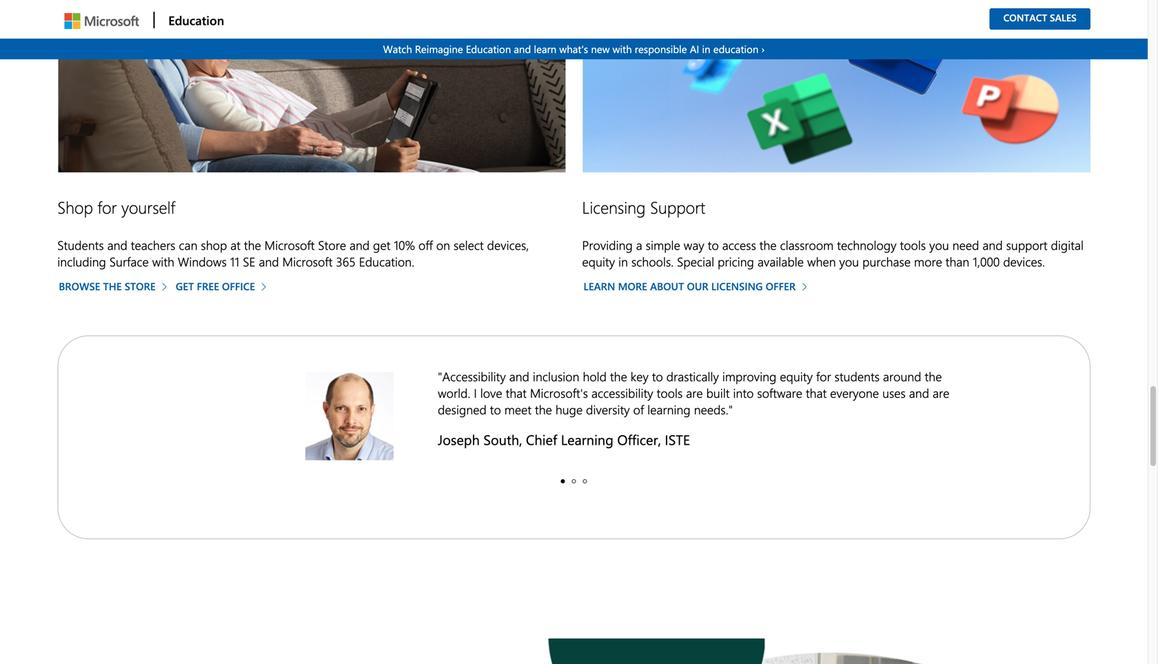 Task type: describe. For each thing, give the bounding box(es) containing it.
support
[[651, 196, 706, 218]]

devices,
[[487, 236, 529, 253]]

huge
[[556, 401, 583, 418]]

in inside providing a simple way to access the classroom technology tools you need and support digital equity in schools. special pricing available when you purchase more than 1,000 devices.
[[619, 253, 628, 270]]

get
[[373, 236, 391, 253]]

with inside students and teachers can shop at the microsoft store and get 10% off on select devices, including surface with windows 11 se and microsoft 365 education.
[[152, 253, 174, 270]]

the inside providing a simple way to access the classroom technology tools you need and support digital equity in schools. special pricing available when you purchase more than 1,000 devices.
[[760, 236, 777, 253]]

needs."
[[694, 401, 733, 418]]

and left teachers
[[107, 236, 128, 253]]

contact
[[1004, 11, 1048, 24]]

licensing
[[712, 279, 763, 293]]

0 vertical spatial with
[[613, 42, 632, 56]]

11
[[230, 253, 240, 270]]

schools.
[[632, 253, 674, 270]]

surface
[[110, 253, 149, 270]]

watch reimagine education and learn what's new with responsible ai in education › link
[[0, 39, 1149, 59]]

0 horizontal spatial you
[[840, 253, 860, 270]]

2 that from the left
[[806, 384, 827, 401]]

our
[[687, 279, 709, 293]]

›
[[762, 42, 765, 56]]

everyone
[[831, 384, 880, 401]]

select
[[454, 236, 484, 253]]

ai
[[690, 42, 700, 56]]

officer,
[[618, 430, 661, 449]]

licensing
[[583, 196, 646, 218]]

offer
[[766, 279, 796, 293]]

off
[[419, 236, 433, 253]]

digital
[[1052, 236, 1084, 253]]

contact sales link
[[1004, 11, 1077, 24]]

students and teachers can shop at the microsoft store and get 10% off on select devices, including surface with windows 11 se and microsoft 365 education.
[[57, 236, 529, 270]]

devices.
[[1004, 253, 1046, 270]]

on
[[437, 236, 451, 253]]

watch
[[383, 42, 412, 56]]

microsoft left 365
[[283, 253, 333, 270]]

shop
[[57, 196, 93, 218]]

meet
[[505, 401, 532, 418]]

licensing support
[[583, 196, 706, 218]]

and left get
[[350, 236, 370, 253]]

diversity
[[586, 401, 630, 418]]

drastically
[[667, 368, 719, 384]]

watch reimagine education and learn what's new with responsible ai in education ›
[[383, 42, 765, 56]]

"accessibility
[[438, 368, 506, 384]]

10%
[[394, 236, 415, 253]]

learn
[[584, 279, 616, 293]]

love
[[481, 384, 503, 401]]

tools inside providing a simple way to access the classroom technology tools you need and support digital equity in schools. special pricing available when you purchase more than 1,000 devices.
[[901, 236, 927, 253]]

equity inside "accessibility and inclusion hold the key to drastically improving equity for students around the world. i love that microsoft's accessibility tools are built into software that everyone uses and are designed to meet the huge diversity of learning needs."
[[780, 368, 813, 384]]

students
[[57, 236, 104, 253]]

and right uses
[[910, 384, 930, 401]]

chief
[[526, 430, 558, 449]]

key
[[631, 368, 649, 384]]

1 that from the left
[[506, 384, 527, 401]]

and left learn
[[514, 42, 531, 56]]

1 are from the left
[[687, 384, 703, 401]]

browse the store link
[[57, 272, 172, 300]]

store
[[318, 236, 346, 253]]

contact sales
[[1004, 11, 1077, 24]]

into
[[734, 384, 754, 401]]

the right around
[[925, 368, 943, 384]]

learn
[[534, 42, 557, 56]]

store
[[125, 279, 156, 293]]

yourself
[[121, 196, 175, 218]]

what's
[[560, 42, 589, 56]]

se
[[243, 253, 256, 270]]

1 vertical spatial to
[[652, 368, 664, 384]]

joseph
[[438, 430, 480, 449]]

for inside "accessibility and inclusion hold the key to drastically improving equity for students around the world. i love that microsoft's accessibility tools are built into software that everyone uses and are designed to meet the huge diversity of learning needs."
[[817, 368, 832, 384]]

microsoft left store
[[265, 236, 315, 253]]

learn more about our licensing offer link
[[583, 272, 812, 300]]

0 vertical spatial education
[[168, 12, 224, 28]]

providing a simple way to access the classroom technology tools you need and support digital equity in schools. special pricing available when you purchase more than 1,000 devices.
[[583, 236, 1084, 270]]

south,
[[484, 430, 523, 449]]

browse the store
[[59, 279, 156, 293]]

of
[[634, 401, 644, 418]]

software
[[758, 384, 803, 401]]

the inside students and teachers can shop at the microsoft store and get 10% off on select devices, including surface with windows 11 se and microsoft 365 education.
[[244, 236, 261, 253]]

tools inside "accessibility and inclusion hold the key to drastically improving equity for students around the world. i love that microsoft's accessibility tools are built into software that everyone uses and are designed to meet the huge diversity of learning needs."
[[657, 384, 683, 401]]

1 horizontal spatial you
[[930, 236, 950, 253]]

inclusion
[[533, 368, 580, 384]]

than
[[946, 253, 970, 270]]

providing
[[583, 236, 633, 253]]

learn more about our licensing offer
[[584, 279, 799, 293]]

a
[[637, 236, 643, 253]]

2 are from the left
[[933, 384, 950, 401]]

technology
[[838, 236, 897, 253]]



Task type: locate. For each thing, give the bounding box(es) containing it.
simple
[[646, 236, 681, 253]]

the right access
[[760, 236, 777, 253]]

0 vertical spatial in
[[703, 42, 711, 56]]

1 horizontal spatial are
[[933, 384, 950, 401]]

microsoft's
[[530, 384, 588, 401]]

free
[[197, 279, 219, 293]]

shop for yourself
[[57, 196, 175, 218]]

more inside learn more about our licensing offer link
[[619, 279, 648, 293]]

more down schools.
[[619, 279, 648, 293]]

classroom
[[781, 236, 834, 253]]

1 vertical spatial more
[[619, 279, 648, 293]]

students
[[835, 368, 880, 384]]

tab list
[[58, 477, 1090, 486]]

0 vertical spatial to
[[708, 236, 719, 253]]

get
[[176, 279, 194, 293]]

1 horizontal spatial tools
[[901, 236, 927, 253]]

iste
[[665, 430, 690, 449]]

education.
[[359, 253, 415, 270]]

purchase
[[863, 253, 911, 270]]

the
[[103, 279, 122, 293]]

and right se
[[259, 253, 279, 270]]

for right shop
[[98, 196, 117, 218]]

0 horizontal spatial education
[[168, 12, 224, 28]]

0 horizontal spatial with
[[152, 253, 174, 270]]

2 horizontal spatial to
[[708, 236, 719, 253]]

microsoft
[[265, 236, 315, 253], [283, 253, 333, 270]]

1 vertical spatial tools
[[657, 384, 683, 401]]

browse
[[59, 279, 100, 293]]

1 horizontal spatial more
[[915, 253, 943, 270]]

the
[[244, 236, 261, 253], [760, 236, 777, 253], [610, 368, 628, 384], [925, 368, 943, 384], [535, 401, 552, 418]]

reimagine
[[415, 42, 463, 56]]

equity
[[583, 253, 615, 270], [780, 368, 813, 384]]

in left a
[[619, 253, 628, 270]]

hold
[[583, 368, 607, 384]]

0 horizontal spatial that
[[506, 384, 527, 401]]

to right the 'way'
[[708, 236, 719, 253]]

are
[[687, 384, 703, 401], [933, 384, 950, 401]]

need
[[953, 236, 980, 253]]

equity inside providing a simple way to access the classroom technology tools you need and support digital equity in schools. special pricing available when you purchase more than 1,000 devices.
[[583, 253, 615, 270]]

1,000
[[974, 253, 1001, 270]]

0 horizontal spatial in
[[619, 253, 628, 270]]

and
[[514, 42, 531, 56], [107, 236, 128, 253], [350, 236, 370, 253], [983, 236, 1003, 253], [259, 253, 279, 270], [510, 368, 530, 384], [910, 384, 930, 401]]

for
[[98, 196, 117, 218], [817, 368, 832, 384]]

equity up learn
[[583, 253, 615, 270]]

in right ai
[[703, 42, 711, 56]]

with right new
[[613, 42, 632, 56]]

access
[[723, 236, 757, 253]]

2 vertical spatial to
[[490, 401, 501, 418]]

world.
[[438, 384, 471, 401]]

support
[[1007, 236, 1048, 253]]

at
[[231, 236, 241, 253]]

that right love
[[506, 384, 527, 401]]

1 vertical spatial for
[[817, 368, 832, 384]]

1 horizontal spatial with
[[613, 42, 632, 56]]

the left key
[[610, 368, 628, 384]]

365
[[336, 253, 356, 270]]

available
[[758, 253, 804, 270]]

are left built
[[687, 384, 703, 401]]

0 vertical spatial for
[[98, 196, 117, 218]]

the right meet on the left of the page
[[535, 401, 552, 418]]

that right software
[[806, 384, 827, 401]]

more
[[915, 253, 943, 270], [619, 279, 648, 293]]

to right key
[[652, 368, 664, 384]]

for left students
[[817, 368, 832, 384]]

with left 'can'
[[152, 253, 174, 270]]

you right when
[[840, 253, 860, 270]]

can
[[179, 236, 198, 253]]

special
[[678, 253, 715, 270]]

1 horizontal spatial education
[[466, 42, 511, 56]]

education
[[714, 42, 759, 56]]

get free office
[[176, 279, 255, 293]]

joseph south, chief learning officer, iste region
[[58, 355, 1090, 503]]

microsoftlogo image
[[64, 13, 139, 29]]

with
[[613, 42, 632, 56], [152, 253, 174, 270]]

uses
[[883, 384, 906, 401]]

to inside providing a simple way to access the classroom technology tools you need and support digital equity in schools. special pricing available when you purchase more than 1,000 devices.
[[708, 236, 719, 253]]

1 horizontal spatial in
[[703, 42, 711, 56]]

1 vertical spatial with
[[152, 253, 174, 270]]

0 vertical spatial tools
[[901, 236, 927, 253]]

and right love
[[510, 368, 530, 384]]

responsible
[[635, 42, 687, 56]]

0 horizontal spatial equity
[[583, 253, 615, 270]]

tools right technology at the right top of page
[[901, 236, 927, 253]]

to left meet on the left of the page
[[490, 401, 501, 418]]

and inside providing a simple way to access the classroom technology tools you need and support digital equity in schools. special pricing available when you purchase more than 1,000 devices.
[[983, 236, 1003, 253]]

office
[[222, 279, 255, 293]]

learning
[[648, 401, 691, 418]]

in
[[703, 42, 711, 56], [619, 253, 628, 270]]

education link
[[153, 1, 228, 39]]

built
[[707, 384, 730, 401]]

way
[[684, 236, 705, 253]]

0 horizontal spatial tools
[[657, 384, 683, 401]]

1 horizontal spatial to
[[652, 368, 664, 384]]

teachers
[[131, 236, 176, 253]]

in inside watch reimagine education and learn what's new with responsible ai in education › link
[[703, 42, 711, 56]]

including
[[57, 253, 106, 270]]

1 horizontal spatial for
[[817, 368, 832, 384]]

accessibility
[[592, 384, 654, 401]]

0 vertical spatial equity
[[583, 253, 615, 270]]

more inside providing a simple way to access the classroom technology tools you need and support digital equity in schools. special pricing available when you purchase more than 1,000 devices.
[[915, 253, 943, 270]]

shop
[[201, 236, 227, 253]]

1 horizontal spatial equity
[[780, 368, 813, 384]]

1 vertical spatial education
[[466, 42, 511, 56]]

when
[[808, 253, 836, 270]]

tools right key
[[657, 384, 683, 401]]

around
[[884, 368, 922, 384]]

"accessibility and inclusion hold the key to drastically improving equity for students around the world. i love that microsoft's accessibility tools are built into software that everyone uses and are designed to meet the huge diversity of learning needs."
[[438, 368, 950, 418]]

education
[[168, 12, 224, 28], [466, 42, 511, 56]]

about
[[651, 279, 685, 293]]

designed
[[438, 401, 487, 418]]

windows
[[178, 253, 227, 270]]

1 vertical spatial equity
[[780, 368, 813, 384]]

improving
[[723, 368, 777, 384]]

joseph south, chief learning officer, iste
[[438, 430, 690, 449]]

you
[[930, 236, 950, 253], [840, 253, 860, 270]]

0 vertical spatial more
[[915, 253, 943, 270]]

more left 'than'
[[915, 253, 943, 270]]

pricing
[[718, 253, 755, 270]]

0 horizontal spatial for
[[98, 196, 117, 218]]

sales
[[1051, 11, 1077, 24]]

and right need
[[983, 236, 1003, 253]]

learning
[[561, 430, 614, 449]]

to
[[708, 236, 719, 253], [652, 368, 664, 384], [490, 401, 501, 418]]

get free office link
[[174, 272, 271, 300]]

the right at
[[244, 236, 261, 253]]

are right around
[[933, 384, 950, 401]]

i
[[474, 384, 477, 401]]

0 horizontal spatial are
[[687, 384, 703, 401]]

equity right the improving
[[780, 368, 813, 384]]

you left need
[[930, 236, 950, 253]]

0 horizontal spatial more
[[619, 279, 648, 293]]

1 horizontal spatial that
[[806, 384, 827, 401]]

tools
[[901, 236, 927, 253], [657, 384, 683, 401]]

1 vertical spatial in
[[619, 253, 628, 270]]

0 horizontal spatial to
[[490, 401, 501, 418]]



Task type: vqa. For each thing, say whether or not it's contained in the screenshot.
365
yes



